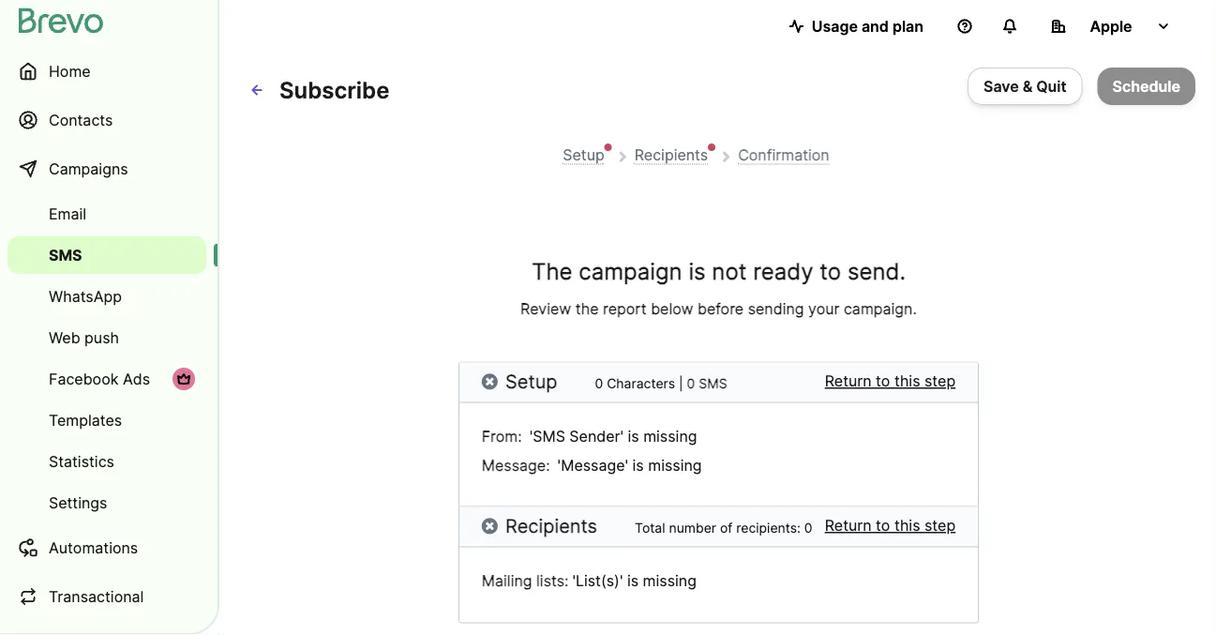 Task type: vqa. For each thing, say whether or not it's contained in the screenshot.
2nd The Return To This Step
yes



Task type: locate. For each thing, give the bounding box(es) containing it.
0 vertical spatial sms
[[49, 246, 82, 264]]

0 vertical spatial this
[[895, 372, 921, 390]]

1 return to this step from the top
[[825, 372, 956, 390]]

0 left characters
[[595, 375, 603, 391]]

mailing lists : 'list(s)' is missing
[[482, 572, 697, 590]]

0 characters | 0 sms
[[595, 375, 728, 391]]

web
[[49, 328, 80, 347]]

facebook
[[49, 370, 119, 388]]

ads
[[123, 370, 150, 388]]

missing
[[644, 427, 698, 446], [649, 456, 702, 475], [643, 572, 697, 590]]

1 vertical spatial sms
[[699, 375, 728, 391]]

save & quit
[[984, 77, 1067, 95]]

from : 'sms sender' is missing
[[482, 427, 698, 446]]

2 return to this step link from the top
[[825, 515, 956, 537]]

templates
[[49, 411, 122, 429]]

times circle image up mailing
[[482, 517, 498, 535]]

this
[[895, 372, 921, 390], [895, 517, 921, 535]]

2 return from the top
[[825, 517, 872, 535]]

0 horizontal spatial sms
[[49, 246, 82, 264]]

return to this step
[[825, 372, 956, 390], [825, 517, 956, 535]]

2 step from the top
[[925, 517, 956, 535]]

sms
[[49, 246, 82, 264], [699, 375, 728, 391]]

1 vertical spatial to
[[876, 372, 891, 390]]

setup link
[[563, 145, 605, 165]]

0 vertical spatial times circle image
[[482, 372, 498, 391]]

1 step from the top
[[925, 372, 956, 390]]

home link
[[8, 49, 206, 94]]

facebook ads
[[49, 370, 150, 388]]

2 times circle image from the top
[[482, 517, 498, 535]]

is
[[689, 258, 706, 285], [628, 427, 640, 446], [633, 456, 644, 475], [628, 572, 639, 590]]

0 right recipients
[[805, 520, 813, 536]]

recipients up lists
[[506, 514, 598, 537]]

1 vertical spatial step
[[925, 517, 956, 535]]

automations link
[[8, 525, 206, 570]]

statistics
[[49, 452, 114, 471]]

return down your
[[825, 372, 872, 390]]

times circle image
[[482, 372, 498, 391], [482, 517, 498, 535]]

sms link
[[8, 236, 206, 274]]

quit
[[1037, 77, 1067, 95]]

1 vertical spatial return to this step
[[825, 517, 956, 535]]

1 return to this step link from the top
[[825, 370, 956, 393]]

0 vertical spatial setup
[[563, 145, 605, 164]]

apple button
[[1037, 8, 1187, 45]]

0 vertical spatial return to this step link
[[825, 370, 956, 393]]

sms down email
[[49, 246, 82, 264]]

1 horizontal spatial sms
[[699, 375, 728, 391]]

0 vertical spatial missing
[[644, 427, 698, 446]]

1 this from the top
[[895, 372, 921, 390]]

to for setup
[[876, 372, 891, 390]]

facebook ads link
[[8, 360, 206, 398]]

push
[[85, 328, 119, 347]]

return
[[825, 372, 872, 390], [825, 517, 872, 535]]

0 vertical spatial step
[[925, 372, 956, 390]]

automations
[[49, 539, 138, 557]]

: right of
[[798, 520, 801, 536]]

send.
[[848, 258, 906, 285]]

1 vertical spatial setup
[[506, 370, 558, 393]]

1 vertical spatial recipients
[[506, 514, 598, 537]]

the
[[576, 300, 599, 318]]

recipients right setup link at the top of page
[[635, 145, 709, 164]]

1 vertical spatial this
[[895, 517, 921, 535]]

2 this from the top
[[895, 517, 921, 535]]

review the report below before sending your campaign.
[[521, 300, 918, 318]]

2 return to this step from the top
[[825, 517, 956, 535]]

return to this step link for recipients
[[825, 515, 956, 537]]

0 vertical spatial return to this step
[[825, 372, 956, 390]]

missing up number
[[649, 456, 702, 475]]

|
[[679, 375, 684, 391]]

campaigns
[[49, 160, 128, 178]]

to
[[820, 258, 842, 285], [876, 372, 891, 390], [876, 517, 891, 535]]

return to this step link
[[825, 370, 956, 393], [825, 515, 956, 537]]

1 horizontal spatial recipients
[[635, 145, 709, 164]]

confirmation link
[[739, 145, 830, 165]]

sender'
[[570, 427, 624, 446]]

return right recipients
[[825, 517, 872, 535]]

this for setup
[[895, 372, 921, 390]]

1 horizontal spatial 0
[[687, 375, 696, 391]]

schedule button
[[1098, 68, 1196, 105]]

:
[[518, 427, 522, 446], [546, 456, 550, 475], [798, 520, 801, 536], [565, 572, 569, 590]]

&
[[1023, 77, 1033, 95]]

contacts
[[49, 111, 113, 129]]

whatsapp link
[[8, 278, 206, 315]]

is right sender'
[[628, 427, 640, 446]]

total number of recipients : 0
[[635, 520, 813, 536]]

setup
[[563, 145, 605, 164], [506, 370, 558, 393]]

web push link
[[8, 319, 206, 357]]

0 vertical spatial to
[[820, 258, 842, 285]]

step for setup
[[925, 372, 956, 390]]

1 vertical spatial times circle image
[[482, 517, 498, 535]]

1 return from the top
[[825, 372, 872, 390]]

missing down 0 characters | 0 sms
[[644, 427, 698, 446]]

2 vertical spatial to
[[876, 517, 891, 535]]

missing down 'total'
[[643, 572, 697, 590]]

return to this step for setup
[[825, 372, 956, 390]]

0 right the |
[[687, 375, 696, 391]]

: left 'sms
[[518, 427, 522, 446]]

0
[[595, 375, 603, 391], [687, 375, 696, 391], [805, 520, 813, 536]]

recipients
[[635, 145, 709, 164], [506, 514, 598, 537]]

mailing
[[482, 572, 533, 590]]

'sms
[[530, 427, 566, 446]]

return for setup
[[825, 372, 872, 390]]

1 vertical spatial return
[[825, 517, 872, 535]]

confirmation
[[739, 145, 830, 164]]

total
[[635, 520, 666, 536]]

1 vertical spatial return to this step link
[[825, 515, 956, 537]]

0 vertical spatial return
[[825, 372, 872, 390]]

1 times circle image from the top
[[482, 372, 498, 391]]

setup left recipients "link"
[[563, 145, 605, 164]]

sms right the |
[[699, 375, 728, 391]]

step
[[925, 372, 956, 390], [925, 517, 956, 535]]

email link
[[8, 195, 206, 233]]

campaign
[[579, 258, 683, 285]]

2 vertical spatial missing
[[643, 572, 697, 590]]

0 horizontal spatial 0
[[595, 375, 603, 391]]

of
[[721, 520, 733, 536]]

times circle image for setup
[[482, 372, 498, 391]]

times circle image up the from
[[482, 372, 498, 391]]

return to this step link for setup
[[825, 370, 956, 393]]

setup up 'sms
[[506, 370, 558, 393]]



Task type: describe. For each thing, give the bounding box(es) containing it.
usage
[[812, 17, 858, 35]]

and
[[862, 17, 889, 35]]

usage and plan button
[[775, 8, 939, 45]]

not
[[712, 258, 747, 285]]

plan
[[893, 17, 924, 35]]

is right 'message'
[[633, 456, 644, 475]]

settings link
[[8, 484, 206, 522]]

report
[[603, 300, 647, 318]]

from
[[482, 427, 518, 446]]

campaign.
[[844, 300, 918, 318]]

schedule
[[1113, 77, 1181, 95]]

message : 'message' is missing
[[482, 456, 702, 475]]

whatsapp
[[49, 287, 122, 305]]

sms inside sms link
[[49, 246, 82, 264]]

ready
[[754, 258, 814, 285]]

recipients
[[737, 520, 798, 536]]

campaigns link
[[8, 146, 206, 191]]

the campaign is not ready to send.
[[532, 258, 906, 285]]

contacts link
[[8, 98, 206, 143]]

save & quit button
[[968, 68, 1083, 105]]

2 horizontal spatial 0
[[805, 520, 813, 536]]

step for recipients
[[925, 517, 956, 535]]

transactional link
[[8, 574, 206, 619]]

templates link
[[8, 402, 206, 439]]

recipients link
[[635, 145, 709, 165]]

return for recipients
[[825, 517, 872, 535]]

below
[[651, 300, 694, 318]]

home
[[49, 62, 91, 80]]

email
[[49, 205, 86, 223]]

missing for 'sms sender' is missing
[[644, 427, 698, 446]]

the
[[532, 258, 573, 285]]

: left 'list(s)'
[[565, 572, 569, 590]]

to for recipients
[[876, 517, 891, 535]]

is right 'list(s)'
[[628, 572, 639, 590]]

lists
[[537, 572, 565, 590]]

this for recipients
[[895, 517, 921, 535]]

sending
[[748, 300, 805, 318]]

statistics link
[[8, 443, 206, 480]]

0 horizontal spatial setup
[[506, 370, 558, 393]]

usage and plan
[[812, 17, 924, 35]]

'list(s)'
[[573, 572, 623, 590]]

subscribe
[[280, 76, 390, 104]]

: down 'sms
[[546, 456, 550, 475]]

number
[[669, 520, 717, 536]]

1 vertical spatial missing
[[649, 456, 702, 475]]

1 horizontal spatial setup
[[563, 145, 605, 164]]

settings
[[49, 494, 107, 512]]

characters
[[607, 375, 676, 391]]

apple
[[1091, 17, 1133, 35]]

save
[[984, 77, 1020, 95]]

left___rvooi image
[[176, 372, 191, 387]]

transactional
[[49, 587, 144, 606]]

is left not
[[689, 258, 706, 285]]

0 horizontal spatial recipients
[[506, 514, 598, 537]]

review
[[521, 300, 572, 318]]

web push
[[49, 328, 119, 347]]

your
[[809, 300, 840, 318]]

message
[[482, 456, 546, 475]]

times circle image for recipients
[[482, 517, 498, 535]]

return to this step for recipients
[[825, 517, 956, 535]]

'message'
[[558, 456, 629, 475]]

before
[[698, 300, 744, 318]]

missing for 'list(s)' is missing
[[643, 572, 697, 590]]

0 vertical spatial recipients
[[635, 145, 709, 164]]



